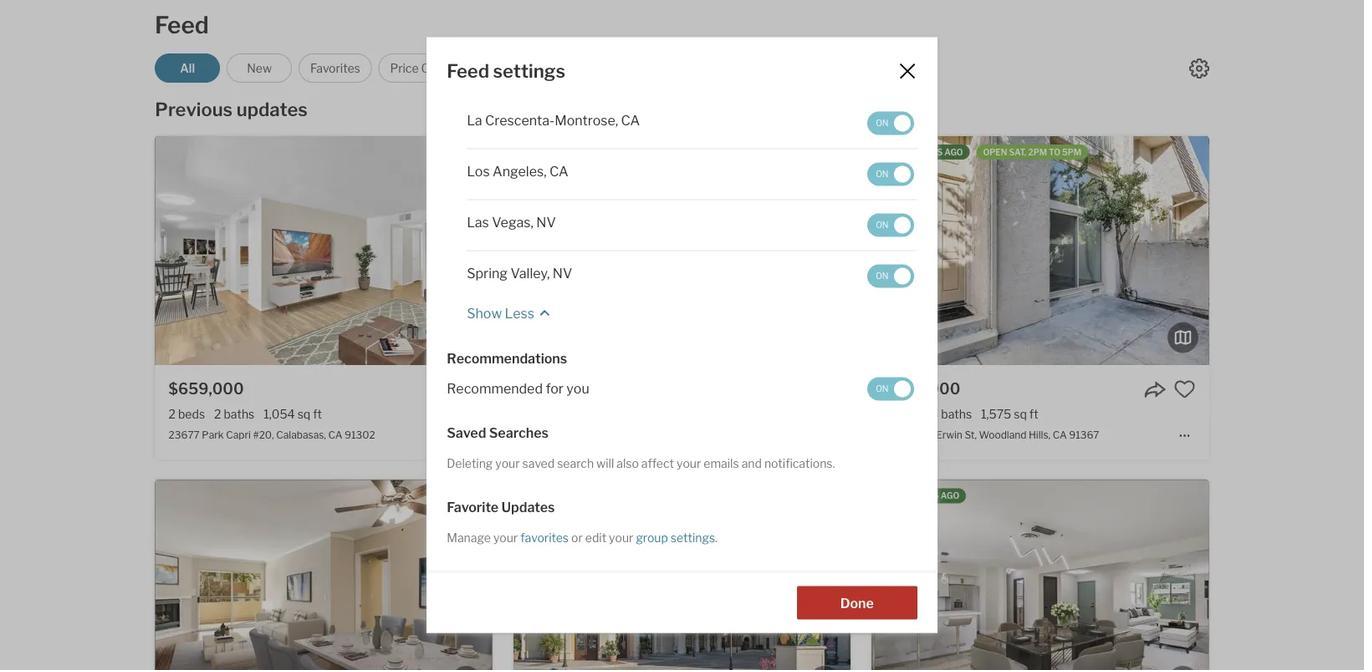 Task type: describe. For each thing, give the bounding box(es) containing it.
la crescenta-montrose, ca
[[467, 113, 640, 129]]

2 photo of 21520 burbank blvd #120, woodland hills, ca 91367 image from the left
[[492, 480, 830, 671]]

1 photo of 23677 park capri #20, calabasas, ca 91302 image from the left
[[155, 136, 492, 366]]

favorite button image for $865,000
[[1174, 379, 1196, 401]]

show
[[467, 305, 502, 322]]

1 2pm from the left
[[707, 147, 726, 157]]

done button
[[797, 587, 917, 620]]

updates
[[501, 500, 555, 516]]

open sat, 12pm to 2pm
[[624, 147, 726, 157]]

12pm
[[669, 147, 692, 157]]

angeles,
[[493, 164, 547, 180]]

22243-1/2 erwin st, woodland hills, ca 91367
[[885, 429, 1100, 441]]

1,054 sq ft
[[264, 407, 322, 422]]

previous updates
[[155, 98, 308, 121]]

$664,900
[[527, 380, 602, 398]]

open house
[[493, 61, 560, 75]]

calabasas,
[[276, 429, 326, 441]]

saved
[[447, 425, 486, 441]]

#20,
[[253, 429, 274, 441]]

favorite
[[447, 500, 499, 516]]

sat, for $865,000
[[1009, 147, 1027, 157]]

1,575 sq ft
[[981, 407, 1039, 422]]

st,
[[965, 429, 977, 441]]

erwin
[[936, 429, 963, 441]]

91367
[[1069, 429, 1100, 441]]

favorite button image for $659,000
[[457, 379, 479, 401]]

all
[[180, 61, 195, 75]]

spring valley, nv
[[467, 266, 572, 282]]

Price Change radio
[[379, 54, 475, 83]]

2 baths
[[214, 407, 255, 422]]

1 photo of 20224 sherman way #6, winnetka, ca 91306 image from the left
[[514, 136, 851, 366]]

recommendations
[[447, 351, 567, 367]]

los
[[467, 164, 490, 180]]

new 11 days ago
[[529, 147, 604, 157]]

search
[[557, 457, 594, 471]]

new 6 days ago
[[887, 491, 960, 501]]

open
[[493, 61, 522, 75]]

nv for spring valley, nv
[[553, 266, 572, 282]]

recommended
[[447, 381, 543, 397]]

$659,000
[[169, 380, 244, 398]]

las
[[467, 215, 489, 231]]

group settings. link
[[634, 531, 718, 546]]

1 photo of 23500 park sorrento unit d23, calabasas, ca 91302 image from the left
[[514, 480, 851, 671]]

2 photo of 20224 sherman way #6, winnetka, ca 91306 image from the left
[[851, 136, 1188, 366]]

open sat, 2pm to 5pm
[[983, 147, 1082, 157]]

your right edit
[[609, 531, 634, 546]]

91302
[[345, 429, 375, 441]]

deleting your saved search will also affect your emails and notifications.
[[447, 457, 835, 471]]

favorites link
[[518, 531, 571, 546]]

price
[[390, 61, 419, 75]]

2 beds
[[169, 407, 205, 422]]

ca left '91302'
[[328, 429, 342, 441]]

show less link
[[467, 298, 554, 323]]

ago right 6
[[941, 491, 960, 501]]

1,575
[[981, 407, 1012, 422]]

your down favorite updates
[[493, 531, 518, 546]]

capri
[[226, 429, 251, 441]]

sherman
[[561, 429, 603, 441]]

1 vertical spatial new 12 days ago
[[529, 491, 605, 501]]

91306
[[711, 429, 742, 441]]

your right affect
[[677, 457, 701, 471]]

11
[[551, 147, 559, 157]]

valley,
[[511, 266, 550, 282]]

show less
[[467, 305, 534, 322]]

1 photo of 5317 doe ave, las vegas, nv 89146 image from the left
[[872, 480, 1209, 671]]

ca right montrose, at top
[[621, 113, 640, 129]]

la
[[467, 113, 482, 129]]

updates
[[236, 98, 308, 121]]

price change
[[390, 61, 463, 75]]

22243-
[[885, 429, 920, 441]]

affect
[[641, 457, 674, 471]]

settings.
[[671, 531, 718, 546]]

1,054
[[264, 407, 295, 422]]

Sold radio
[[651, 54, 717, 83]]

5pm
[[1062, 147, 1082, 157]]

open for $865,000
[[983, 147, 1007, 157]]

las vegas, nv
[[467, 215, 556, 231]]

New radio
[[227, 54, 292, 83]]

feed settings
[[447, 59, 565, 82]]

los angeles, ca
[[467, 164, 568, 180]]

2 for 2 baths
[[214, 407, 221, 422]]

manage your favorites or edit your group settings.
[[447, 531, 718, 546]]

favorites
[[310, 61, 360, 75]]

searches
[[489, 425, 549, 441]]

to for $865,000
[[1049, 147, 1061, 157]]

beds
[[178, 407, 205, 422]]

your left saved
[[495, 457, 520, 471]]

1 photo of 22243-1/2 erwin st, woodland hills, ca 91367 image from the left
[[872, 136, 1209, 366]]

ago down will
[[586, 491, 605, 501]]

new
[[247, 61, 272, 75]]

ft for $659,000
[[313, 407, 322, 422]]

sq for $865,000
[[1014, 407, 1027, 422]]



Task type: vqa. For each thing, say whether or not it's contained in the screenshot.
Winnetka,
yes



Task type: locate. For each thing, give the bounding box(es) containing it.
1 favorite button checkbox from the left
[[457, 379, 479, 401]]

vegas,
[[492, 215, 534, 231]]

will
[[596, 457, 614, 471]]

1 2 from the left
[[169, 407, 176, 422]]

nv for las vegas, nv
[[536, 215, 556, 231]]

2 for 2 beds
[[169, 407, 176, 422]]

notifications.
[[764, 457, 835, 471]]

2 baths from the left
[[941, 407, 972, 422]]

spring
[[467, 266, 508, 282]]

deleting
[[447, 457, 493, 471]]

Open House radio
[[482, 54, 571, 83]]

manage
[[447, 531, 491, 546]]

photo of 23677 park capri #20, calabasas, ca 91302 image
[[155, 136, 492, 366], [492, 136, 830, 366]]

nv right vegas,
[[536, 215, 556, 231]]

1 ft from the left
[[313, 407, 322, 422]]

1 sq from the left
[[297, 407, 310, 422]]

way
[[605, 429, 626, 441]]

ca left 91306
[[695, 429, 709, 441]]

option group containing all
[[155, 54, 827, 83]]

1 sat, from the left
[[650, 147, 667, 157]]

days
[[561, 147, 583, 157], [920, 147, 943, 157], [562, 491, 585, 501], [917, 491, 939, 501]]

photo of 22243-1/2 erwin st, woodland hills, ca 91367 image
[[872, 136, 1209, 366], [1209, 136, 1364, 366]]

ft up hills,
[[1030, 407, 1039, 422]]

hills,
[[1029, 429, 1051, 441]]

2 photo of 23500 park sorrento unit d23, calabasas, ca 91302 image from the left
[[851, 480, 1188, 671]]

2 photo of 23677 park capri #20, calabasas, ca 91302 image from the left
[[492, 136, 830, 366]]

baths for $865,000
[[941, 407, 972, 422]]

woodland
[[979, 429, 1027, 441]]

2 left beds
[[169, 407, 176, 422]]

3 baths
[[931, 407, 972, 422]]

sq for $659,000
[[297, 407, 310, 422]]

open
[[624, 147, 648, 157], [983, 147, 1007, 157]]

0 horizontal spatial ft
[[313, 407, 322, 422]]

less
[[505, 305, 534, 322]]

feed left open
[[447, 59, 489, 82]]

open for $664,900
[[624, 147, 648, 157]]

0 vertical spatial new 12 days ago
[[887, 147, 963, 157]]

0 vertical spatial feed
[[155, 11, 209, 39]]

23677 park capri #20, calabasas, ca 91302
[[169, 429, 375, 441]]

1 horizontal spatial new 12 days ago
[[887, 147, 963, 157]]

6
[[909, 491, 915, 501]]

baths
[[224, 407, 255, 422], [941, 407, 972, 422]]

Status Change radio
[[723, 54, 827, 83]]

2 ft from the left
[[1030, 407, 1039, 422]]

baths for $659,000
[[224, 407, 255, 422]]

favorites
[[520, 531, 569, 546]]

also
[[617, 457, 639, 471]]

2 open from the left
[[983, 147, 1007, 157]]

1 horizontal spatial open
[[983, 147, 1007, 157]]

0 horizontal spatial favorite button image
[[457, 379, 479, 401]]

1 baths from the left
[[224, 407, 255, 422]]

20224
[[527, 429, 558, 441]]

you
[[567, 381, 589, 397]]

feed
[[155, 11, 209, 39], [447, 59, 489, 82]]

house
[[525, 61, 560, 75]]

#6,
[[628, 429, 643, 441]]

2 sq from the left
[[1014, 407, 1027, 422]]

All radio
[[155, 54, 220, 83]]

1 horizontal spatial baths
[[941, 407, 972, 422]]

emails
[[704, 457, 739, 471]]

favorite button image
[[457, 379, 479, 401], [1174, 379, 1196, 401]]

1 horizontal spatial 2
[[214, 407, 221, 422]]

0 vertical spatial nv
[[536, 215, 556, 231]]

to right '12pm' in the top of the page
[[694, 147, 705, 157]]

1 horizontal spatial to
[[1049, 147, 1061, 157]]

saved
[[522, 457, 555, 471]]

new 12 days ago
[[887, 147, 963, 157], [529, 491, 605, 501]]

recommended for you
[[447, 381, 589, 397]]

1 open from the left
[[624, 147, 648, 157]]

open left '12pm' in the top of the page
[[624, 147, 648, 157]]

1/2
[[920, 429, 934, 441]]

Insights radio
[[578, 54, 645, 83]]

1 favorite button image from the left
[[457, 379, 479, 401]]

your
[[495, 457, 520, 471], [677, 457, 701, 471], [493, 531, 518, 546], [609, 531, 634, 546]]

0 horizontal spatial sat,
[[650, 147, 667, 157]]

0 horizontal spatial favorite button checkbox
[[457, 379, 479, 401]]

sq
[[297, 407, 310, 422], [1014, 407, 1027, 422]]

to for $664,900
[[694, 147, 705, 157]]

Favorites radio
[[299, 54, 372, 83]]

1 horizontal spatial sat,
[[1009, 147, 1027, 157]]

sq up calabasas,
[[297, 407, 310, 422]]

and
[[742, 457, 762, 471]]

2 2 from the left
[[214, 407, 221, 422]]

1 horizontal spatial favorite button image
[[1174, 379, 1196, 401]]

2 to from the left
[[1049, 147, 1061, 157]]

0 horizontal spatial 12
[[551, 491, 560, 501]]

1 horizontal spatial 2pm
[[1028, 147, 1047, 157]]

0 horizontal spatial new 12 days ago
[[529, 491, 605, 501]]

winnetka,
[[645, 429, 693, 441]]

2 up park
[[214, 407, 221, 422]]

baths up capri
[[224, 407, 255, 422]]

sat, for $664,900
[[650, 147, 667, 157]]

1 horizontal spatial ft
[[1030, 407, 1039, 422]]

nv
[[536, 215, 556, 231], [553, 266, 572, 282]]

ft for $865,000
[[1030, 407, 1039, 422]]

to left the 5pm
[[1049, 147, 1061, 157]]

0 horizontal spatial 2
[[169, 407, 176, 422]]

for
[[546, 381, 564, 397]]

or
[[571, 531, 583, 546]]

2 sat, from the left
[[1009, 147, 1027, 157]]

0 horizontal spatial 2pm
[[707, 147, 726, 157]]

20224 sherman way #6, winnetka, ca 91306
[[527, 429, 742, 441]]

to
[[694, 147, 705, 157], [1049, 147, 1061, 157]]

2pm
[[707, 147, 726, 157], [1028, 147, 1047, 157]]

edit
[[585, 531, 607, 546]]

photo of 21520 burbank blvd #120, woodland hills, ca 91367 image
[[155, 480, 492, 671], [492, 480, 830, 671]]

sq right 1,575
[[1014, 407, 1027, 422]]

photo of 23500 park sorrento unit d23, calabasas, ca 91302 image
[[514, 480, 851, 671], [851, 480, 1188, 671]]

0 horizontal spatial sq
[[297, 407, 310, 422]]

park
[[202, 429, 224, 441]]

feed for feed settings
[[447, 59, 489, 82]]

0 horizontal spatial to
[[694, 147, 705, 157]]

group
[[636, 531, 668, 546]]

1 horizontal spatial sq
[[1014, 407, 1027, 422]]

1 horizontal spatial favorite button checkbox
[[1174, 379, 1196, 401]]

photo of 20224 sherman way #6, winnetka, ca 91306 image
[[514, 136, 851, 366], [851, 136, 1188, 366]]

ago down montrose, at top
[[585, 147, 604, 157]]

favorite button checkbox for $659,000
[[457, 379, 479, 401]]

0 horizontal spatial baths
[[224, 407, 255, 422]]

12
[[909, 147, 919, 157], [551, 491, 560, 501]]

feed up all
[[155, 11, 209, 39]]

1 photo of 21520 burbank blvd #120, woodland hills, ca 91367 image from the left
[[155, 480, 492, 671]]

new
[[529, 147, 549, 157], [887, 147, 908, 157], [529, 491, 549, 501], [887, 491, 908, 501]]

1 horizontal spatial 12
[[909, 147, 919, 157]]

1 vertical spatial 12
[[551, 491, 560, 501]]

favorite button checkbox
[[457, 379, 479, 401], [1174, 379, 1196, 401]]

1 vertical spatial nv
[[553, 266, 572, 282]]

2 photo of 22243-1/2 erwin st, woodland hills, ca 91367 image from the left
[[1209, 136, 1364, 366]]

0 vertical spatial 12
[[909, 147, 919, 157]]

2 favorite button image from the left
[[1174, 379, 1196, 401]]

ago
[[585, 147, 604, 157], [945, 147, 963, 157], [586, 491, 605, 501], [941, 491, 960, 501]]

2pm left the 5pm
[[1028, 147, 1047, 157]]

sat, left the 5pm
[[1009, 147, 1027, 157]]

sat, left '12pm' in the top of the page
[[650, 147, 667, 157]]

saved searches
[[447, 425, 549, 441]]

3
[[931, 407, 939, 422]]

2 photo of 5317 doe ave, las vegas, nv 89146 image from the left
[[1209, 480, 1364, 671]]

done
[[841, 596, 874, 612]]

ago left open sat, 2pm to 5pm
[[945, 147, 963, 157]]

settings
[[493, 59, 565, 82]]

23677
[[169, 429, 200, 441]]

baths right 3 at the right of the page
[[941, 407, 972, 422]]

favorite button checkbox for $865,000
[[1174, 379, 1196, 401]]

favorite updates
[[447, 500, 555, 516]]

option group
[[155, 54, 827, 83]]

2
[[169, 407, 176, 422], [214, 407, 221, 422]]

previous
[[155, 98, 233, 121]]

feed for feed
[[155, 11, 209, 39]]

change
[[421, 61, 463, 75]]

2 favorite button checkbox from the left
[[1174, 379, 1196, 401]]

open left the 5pm
[[983, 147, 1007, 157]]

nv right valley,
[[553, 266, 572, 282]]

0 horizontal spatial feed
[[155, 11, 209, 39]]

1 horizontal spatial feed
[[447, 59, 489, 82]]

photo of 5317 doe ave, las vegas, nv 89146 image
[[872, 480, 1209, 671], [1209, 480, 1364, 671]]

ft
[[313, 407, 322, 422], [1030, 407, 1039, 422]]

ft up calabasas,
[[313, 407, 322, 422]]

ca down "11"
[[550, 164, 568, 180]]

2 2pm from the left
[[1028, 147, 1047, 157]]

crescenta-
[[485, 113, 555, 129]]

0 horizontal spatial open
[[624, 147, 648, 157]]

2pm right '12pm' in the top of the page
[[707, 147, 726, 157]]

ca right hills,
[[1053, 429, 1067, 441]]

montrose,
[[555, 113, 618, 129]]

1 vertical spatial feed
[[447, 59, 489, 82]]

1 to from the left
[[694, 147, 705, 157]]



